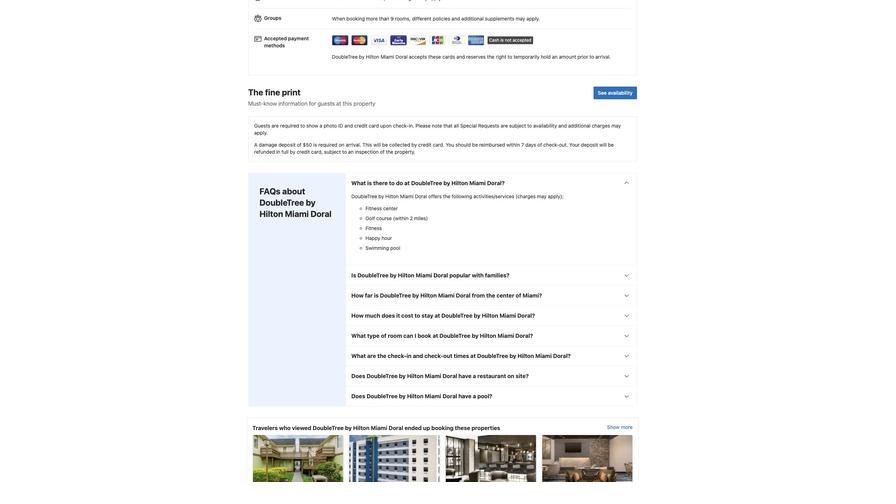 Task type: describe. For each thing, give the bounding box(es) containing it.
requests
[[478, 123, 500, 129]]

required inside guests are required to show a photo id and credit card upon check-in. please note that all special requests are subject to availability and additional charges may apply.
[[280, 123, 299, 129]]

0 horizontal spatial more
[[366, 15, 378, 21]]

discover image
[[410, 35, 426, 45]]

your
[[570, 142, 580, 148]]

and inside what are the check-in and check-out times at doubletree by hilton miami doral? dropdown button
[[413, 353, 423, 359]]

doubletree inside how far is doubletree by hilton miami doral from the center of miami? dropdown button
[[380, 292, 411, 299]]

payment
[[288, 35, 309, 41]]

fitness center
[[366, 205, 398, 211]]

1 be from the left
[[382, 142, 388, 148]]

doubletree inside what are the check-in and check-out times at doubletree by hilton miami doral? dropdown button
[[477, 353, 508, 359]]

how far is doubletree by hilton miami doral from the center of miami? button
[[346, 286, 637, 305]]

are for what are the check-in and check-out times at doubletree by hilton miami doral?
[[367, 353, 376, 359]]

subject inside a damage deposit of $50 is required on arrival. this will be collected by credit card. you should be reimbursed within 7 days of check-out. your deposit will be refunded in full by credit card, subject to an inspection of the property.
[[324, 149, 341, 155]]

0 vertical spatial these
[[429, 54, 441, 60]]

what for what is there to do at doubletree by hilton miami doral?
[[352, 180, 366, 186]]

mastercard image
[[352, 35, 368, 45]]

of right the type
[[381, 333, 387, 339]]

right
[[496, 54, 507, 60]]

travelers who viewed doubletree by hilton miami doral ended up booking these properties
[[253, 425, 500, 431]]

cost
[[402, 313, 414, 319]]

check- inside guests are required to show a photo id and credit card upon check-in. please note that all special requests are subject to availability and additional charges may apply.
[[393, 123, 409, 129]]

to left show at top left
[[301, 123, 305, 129]]

availability inside guests are required to show a photo id and credit card upon check-in. please note that all special requests are subject to availability and additional charges may apply.
[[534, 123, 557, 129]]

check- up does doubletree by hilton miami doral have a restaurant on site?
[[425, 353, 444, 359]]

pool
[[391, 245, 400, 251]]

is right far
[[374, 292, 379, 299]]

hilton inside 'dropdown button'
[[407, 393, 424, 400]]

doubletree inside what is there to do at doubletree by hilton miami doral? dropdown button
[[411, 180, 442, 186]]

doral inside dropdown button
[[434, 272, 448, 279]]

what is there to do at doubletree by hilton miami doral? button
[[346, 173, 637, 193]]

miami inside faqs about doubletree by hilton miami doral
[[285, 209, 309, 219]]

a for does doubletree by hilton miami doral have a restaurant on site?
[[473, 373, 476, 379]]

card,
[[311, 149, 323, 155]]

a for does doubletree by hilton miami doral have a pool?
[[473, 393, 476, 400]]

temporarily
[[514, 54, 540, 60]]

miles)
[[414, 215, 428, 221]]

2 horizontal spatial are
[[501, 123, 508, 129]]

id
[[338, 123, 343, 129]]

(within
[[393, 215, 409, 221]]

subject inside guests are required to show a photo id and credit card upon check-in. please note that all special requests are subject to availability and additional charges may apply.
[[510, 123, 526, 129]]

much
[[365, 313, 380, 319]]

to right right
[[508, 54, 513, 60]]

room
[[388, 333, 402, 339]]

maestro image
[[332, 35, 348, 45]]

more inside show more link
[[621, 424, 633, 430]]

show
[[307, 123, 318, 129]]

is doubletree by hilton miami doral popular with families? button
[[346, 266, 637, 285]]

out
[[444, 353, 453, 359]]

carte blanche image
[[390, 35, 407, 45]]

ended
[[405, 425, 422, 431]]

charges
[[592, 123, 610, 129]]

different
[[412, 15, 432, 21]]

pool?
[[478, 393, 493, 400]]

credit inside guests are required to show a photo id and credit card upon check-in. please note that all special requests are subject to availability and additional charges may apply.
[[354, 123, 368, 129]]

guests
[[254, 123, 270, 129]]

the inside a damage deposit of $50 is required on arrival. this will be collected by credit card. you should be reimbursed within 7 days of check-out. your deposit will be refunded in full by credit card, subject to an inspection of the property.
[[386, 149, 394, 155]]

2 be from the left
[[472, 142, 478, 148]]

show more link
[[607, 424, 633, 432]]

to left stay
[[415, 313, 420, 319]]

golf course (within 2 miles)
[[366, 215, 428, 221]]

is inside a damage deposit of $50 is required on arrival. this will be collected by credit card. you should be reimbursed within 7 days of check-out. your deposit will be refunded in full by credit card, subject to an inspection of the property.
[[313, 142, 317, 148]]

hour
[[382, 235, 392, 241]]

see availability
[[598, 90, 633, 96]]

and for policies
[[452, 15, 460, 21]]

0 vertical spatial may
[[516, 15, 525, 21]]

center inside dropdown button
[[497, 292, 515, 299]]

faqs about doubletree by hilton miami doral
[[260, 186, 332, 219]]

miami inside dropdown button
[[416, 272, 432, 279]]

far
[[365, 292, 373, 299]]

there
[[373, 180, 388, 186]]

accepted payment methods
[[264, 35, 309, 48]]

viewed
[[292, 425, 312, 431]]

how far is doubletree by hilton miami doral from the center of miami?
[[352, 292, 542, 299]]

accepted
[[513, 38, 532, 43]]

is left there
[[367, 180, 372, 186]]

groups
[[264, 15, 282, 21]]

restaurant
[[478, 373, 506, 379]]

at right stay
[[435, 313, 440, 319]]

this
[[363, 142, 372, 148]]

may inside accordion control element
[[537, 193, 547, 199]]

about
[[282, 186, 305, 196]]

golf
[[366, 215, 375, 221]]

to inside a damage deposit of $50 is required on arrival. this will be collected by credit card. you should be reimbursed within 7 days of check-out. your deposit will be refunded in full by credit card, subject to an inspection of the property.
[[342, 149, 347, 155]]

2
[[410, 215, 413, 221]]

at inside the fine print must-know information for guests at this property
[[336, 100, 341, 107]]

does
[[382, 313, 395, 319]]

hold
[[541, 54, 551, 60]]

property.
[[395, 149, 416, 155]]

show more
[[607, 424, 633, 430]]

doral inside 'dropdown button'
[[443, 393, 457, 400]]

doubletree inside does doubletree by hilton miami doral have a restaurant on site? dropdown button
[[367, 373, 398, 379]]

faqs
[[260, 186, 281, 196]]

of left miami?
[[516, 292, 522, 299]]

doubletree inside the how much does it cost to stay at doubletree by hilton miami doral? dropdown button
[[442, 313, 473, 319]]

this
[[343, 100, 352, 107]]

required inside a damage deposit of $50 is required on arrival. this will be collected by credit card. you should be reimbursed within 7 days of check-out. your deposit will be refunded in full by credit card, subject to an inspection of the property.
[[319, 142, 338, 148]]

who
[[279, 425, 291, 431]]

miami?
[[523, 292, 542, 299]]

of right days
[[538, 142, 542, 148]]

to right prior at the right top of page
[[590, 54, 594, 60]]

card
[[369, 123, 379, 129]]

doubletree by hilton miami doral accepts these cards and reserves the right to temporarily hold an amount prior to arrival.
[[332, 54, 611, 60]]

accepts
[[409, 54, 427, 60]]

photo
[[324, 123, 337, 129]]

type
[[367, 333, 380, 339]]

guests
[[318, 100, 335, 107]]

must-
[[248, 100, 264, 107]]

on inside dropdown button
[[508, 373, 515, 379]]

course
[[377, 215, 392, 221]]

accordion control element
[[346, 173, 637, 407]]

print
[[282, 87, 301, 97]]

activities/services
[[474, 193, 515, 199]]

of right inspection
[[380, 149, 385, 155]]

0 vertical spatial additional
[[462, 15, 484, 21]]

reserves
[[466, 54, 486, 60]]

9
[[391, 15, 394, 21]]

that
[[444, 123, 453, 129]]

doubletree by hilton miami doral offers the following activities/services (charges may apply):
[[352, 193, 564, 199]]

prior
[[578, 54, 589, 60]]

and for cards
[[457, 54, 465, 60]]

happy
[[366, 235, 380, 241]]

what are the check-in and check-out times at doubletree by hilton miami doral?
[[352, 353, 571, 359]]

out.
[[559, 142, 568, 148]]

with
[[472, 272, 484, 279]]

in inside dropdown button
[[407, 353, 412, 359]]

the left right
[[487, 54, 495, 60]]

cash is not accepted
[[489, 38, 532, 43]]



Task type: locate. For each thing, give the bounding box(es) containing it.
0 horizontal spatial additional
[[462, 15, 484, 21]]

what for what are the check-in and check-out times at doubletree by hilton miami doral?
[[352, 353, 366, 359]]

be right 'should'
[[472, 142, 478, 148]]

doubletree inside does doubletree by hilton miami doral have a pool? 'dropdown button'
[[367, 393, 398, 400]]

doubletree inside is doubletree by hilton miami doral popular with families? dropdown button
[[358, 272, 389, 279]]

0 horizontal spatial in
[[276, 149, 280, 155]]

fitness up golf
[[366, 205, 382, 211]]

1 horizontal spatial more
[[621, 424, 633, 430]]

property
[[354, 100, 376, 107]]

a inside guests are required to show a photo id and credit card upon check-in. please note that all special requests are subject to availability and additional charges may apply.
[[320, 123, 322, 129]]

2 vertical spatial a
[[473, 393, 476, 400]]

booking right when
[[347, 15, 365, 21]]

doubletree inside faqs about doubletree by hilton miami doral
[[260, 198, 304, 208]]

1 vertical spatial how
[[352, 313, 364, 319]]

card.
[[433, 142, 445, 148]]

0 vertical spatial in
[[276, 149, 280, 155]]

1 have from the top
[[459, 373, 472, 379]]

and for id
[[345, 123, 353, 129]]

subject right card,
[[324, 149, 341, 155]]

how for how far is doubletree by hilton miami doral from the center of miami?
[[352, 292, 364, 299]]

1 horizontal spatial subject
[[510, 123, 526, 129]]

1 horizontal spatial are
[[367, 353, 376, 359]]

up
[[423, 425, 430, 431]]

does for does doubletree by hilton miami doral have a restaurant on site?
[[352, 373, 365, 379]]

0 horizontal spatial apply.
[[254, 130, 268, 136]]

to left the do at the left top
[[389, 180, 395, 186]]

arrival. right prior at the right top of page
[[596, 54, 611, 60]]

0 vertical spatial required
[[280, 123, 299, 129]]

is up card,
[[313, 142, 317, 148]]

is doubletree by hilton miami doral popular with families?
[[352, 272, 510, 279]]

by inside 'dropdown button'
[[399, 393, 406, 400]]

what are the check-in and check-out times at doubletree by hilton miami doral? button
[[346, 346, 637, 366]]

0 horizontal spatial subject
[[324, 149, 341, 155]]

1 vertical spatial in
[[407, 353, 412, 359]]

a inside dropdown button
[[473, 373, 476, 379]]

popular
[[450, 272, 471, 279]]

2 horizontal spatial be
[[608, 142, 614, 148]]

1 vertical spatial subject
[[324, 149, 341, 155]]

following
[[452, 193, 472, 199]]

0 horizontal spatial an
[[348, 149, 354, 155]]

3 what from the top
[[352, 353, 366, 359]]

in down can
[[407, 353, 412, 359]]

are inside dropdown button
[[367, 353, 376, 359]]

swimming pool
[[366, 245, 400, 251]]

inspection
[[355, 149, 379, 155]]

when booking more than 9 rooms, different policies and additional supplements may apply.
[[332, 15, 540, 21]]

american express image
[[468, 35, 485, 45]]

deposit right your
[[581, 142, 598, 148]]

arrival. inside a damage deposit of $50 is required on arrival. this will be collected by credit card. you should be reimbursed within 7 days of check-out. your deposit will be refunded in full by credit card, subject to an inspection of the property.
[[346, 142, 361, 148]]

does inside dropdown button
[[352, 373, 365, 379]]

0 vertical spatial does
[[352, 373, 365, 379]]

accepted payment methods and conditions element
[[254, 32, 631, 48]]

1 vertical spatial have
[[459, 393, 472, 400]]

times
[[454, 353, 469, 359]]

an inside a damage deposit of $50 is required on arrival. this will be collected by credit card. you should be reimbursed within 7 days of check-out. your deposit will be refunded in full by credit card, subject to an inspection of the property.
[[348, 149, 354, 155]]

deposit up full
[[279, 142, 296, 148]]

on down id
[[339, 142, 345, 148]]

at
[[336, 100, 341, 107], [405, 180, 410, 186], [435, 313, 440, 319], [433, 333, 438, 339], [471, 353, 476, 359]]

apply. up accepted
[[527, 15, 540, 21]]

cards
[[443, 54, 455, 60]]

a right show at top left
[[320, 123, 322, 129]]

0 vertical spatial arrival.
[[596, 54, 611, 60]]

1 vertical spatial arrival.
[[346, 142, 361, 148]]

and down i
[[413, 353, 423, 359]]

1 vertical spatial booking
[[432, 425, 454, 431]]

how much does it cost to stay at doubletree by hilton miami doral?
[[352, 313, 535, 319]]

0 vertical spatial an
[[552, 54, 558, 60]]

0 horizontal spatial these
[[429, 54, 441, 60]]

1 horizontal spatial deposit
[[581, 142, 598, 148]]

have inside dropdown button
[[459, 373, 472, 379]]

be down charges
[[608, 142, 614, 148]]

0 vertical spatial subject
[[510, 123, 526, 129]]

do
[[396, 180, 403, 186]]

rooms,
[[395, 15, 411, 21]]

1 horizontal spatial be
[[472, 142, 478, 148]]

may inside guests are required to show a photo id and credit card upon check-in. please note that all special requests are subject to availability and additional charges may apply.
[[612, 123, 621, 129]]

subject
[[510, 123, 526, 129], [324, 149, 341, 155]]

for
[[309, 100, 316, 107]]

show
[[607, 424, 620, 430]]

0 vertical spatial more
[[366, 15, 378, 21]]

does doubletree by hilton miami doral have a restaurant on site?
[[352, 373, 529, 379]]

you
[[446, 142, 454, 148]]

have
[[459, 373, 472, 379], [459, 393, 472, 400]]

1 vertical spatial additional
[[568, 123, 591, 129]]

fitness for fitness
[[366, 225, 382, 231]]

doubletree inside what type of room can i book at doubletree by hilton miami doral? dropdown button
[[440, 333, 471, 339]]

what type of room can i book at doubletree by hilton miami doral?
[[352, 333, 533, 339]]

the
[[248, 87, 263, 97]]

1 what from the top
[[352, 180, 366, 186]]

in left full
[[276, 149, 280, 155]]

check- right upon
[[393, 123, 409, 129]]

how left much
[[352, 313, 364, 319]]

on inside a damage deposit of $50 is required on arrival. this will be collected by credit card. you should be reimbursed within 7 days of check-out. your deposit will be refunded in full by credit card, subject to an inspection of the property.
[[339, 142, 345, 148]]

doral inside faqs about doubletree by hilton miami doral
[[311, 209, 332, 219]]

2 have from the top
[[459, 393, 472, 400]]

what
[[352, 180, 366, 186], [352, 333, 366, 339], [352, 353, 366, 359]]

1 vertical spatial more
[[621, 424, 633, 430]]

1 vertical spatial an
[[348, 149, 354, 155]]

are for guests are required to show a photo id and credit card upon check-in. please note that all special requests are subject to availability and additional charges may apply.
[[272, 123, 279, 129]]

miami inside 'dropdown button'
[[425, 393, 441, 400]]

1 horizontal spatial in
[[407, 353, 412, 359]]

hilton inside faqs about doubletree by hilton miami doral
[[260, 209, 283, 219]]

1 vertical spatial does
[[352, 393, 365, 400]]

miami
[[381, 54, 394, 60], [470, 180, 486, 186], [400, 193, 414, 199], [285, 209, 309, 219], [416, 272, 432, 279], [438, 292, 455, 299], [500, 313, 516, 319], [498, 333, 514, 339], [536, 353, 552, 359], [425, 373, 441, 379], [425, 393, 441, 400], [371, 425, 388, 431]]

note
[[432, 123, 442, 129]]

may right supplements
[[516, 15, 525, 21]]

does doubletree by hilton miami doral have a pool?
[[352, 393, 493, 400]]

by inside dropdown button
[[390, 272, 397, 279]]

subject up 'within'
[[510, 123, 526, 129]]

in
[[276, 149, 280, 155], [407, 353, 412, 359]]

0 horizontal spatial arrival.
[[346, 142, 361, 148]]

more left than
[[366, 15, 378, 21]]

1 vertical spatial center
[[497, 292, 515, 299]]

availability up days
[[534, 123, 557, 129]]

book
[[418, 333, 432, 339]]

1 vertical spatial what
[[352, 333, 366, 339]]

be left collected in the top of the page
[[382, 142, 388, 148]]

will down charges
[[600, 142, 607, 148]]

1 vertical spatial apply.
[[254, 130, 268, 136]]

days
[[526, 142, 536, 148]]

hilton
[[366, 54, 379, 60], [452, 180, 468, 186], [386, 193, 399, 199], [260, 209, 283, 219], [398, 272, 415, 279], [421, 292, 437, 299], [482, 313, 499, 319], [480, 333, 497, 339], [518, 353, 534, 359], [407, 373, 424, 379], [407, 393, 424, 400], [353, 425, 370, 431]]

0 horizontal spatial are
[[272, 123, 279, 129]]

by inside faqs about doubletree by hilton miami doral
[[306, 198, 316, 208]]

1 vertical spatial on
[[508, 373, 515, 379]]

0 vertical spatial booking
[[347, 15, 365, 21]]

properties
[[472, 425, 500, 431]]

check-
[[393, 123, 409, 129], [544, 142, 559, 148], [388, 353, 407, 359], [425, 353, 444, 359]]

2 deposit from the left
[[581, 142, 598, 148]]

1 horizontal spatial additional
[[568, 123, 591, 129]]

1 horizontal spatial these
[[455, 425, 471, 431]]

2 what from the top
[[352, 333, 366, 339]]

are right guests
[[272, 123, 279, 129]]

3 be from the left
[[608, 142, 614, 148]]

0 horizontal spatial will
[[374, 142, 381, 148]]

on
[[339, 142, 345, 148], [508, 373, 515, 379]]

at right the do at the left top
[[405, 180, 410, 186]]

than
[[379, 15, 389, 21]]

the right the offers
[[443, 193, 451, 199]]

0 horizontal spatial availability
[[534, 123, 557, 129]]

information
[[279, 100, 308, 107]]

0 horizontal spatial may
[[516, 15, 525, 21]]

credit left card
[[354, 123, 368, 129]]

booking
[[347, 15, 365, 21], [432, 425, 454, 431]]

swimming
[[366, 245, 389, 251]]

the right "from"
[[487, 292, 495, 299]]

an
[[552, 54, 558, 60], [348, 149, 354, 155]]

0 vertical spatial a
[[320, 123, 322, 129]]

are right requests
[[501, 123, 508, 129]]

a inside 'dropdown button'
[[473, 393, 476, 400]]

to up days
[[528, 123, 532, 129]]

1 vertical spatial these
[[455, 425, 471, 431]]

an left inspection
[[348, 149, 354, 155]]

1 horizontal spatial an
[[552, 54, 558, 60]]

1 horizontal spatial booking
[[432, 425, 454, 431]]

1 does from the top
[[352, 373, 365, 379]]

1 horizontal spatial credit
[[354, 123, 368, 129]]

a
[[254, 142, 258, 148]]

in.
[[409, 123, 414, 129]]

check- down room
[[388, 353, 407, 359]]

availability inside button
[[608, 90, 633, 96]]

more right show
[[621, 424, 633, 430]]

stay
[[422, 313, 434, 319]]

a left pool?
[[473, 393, 476, 400]]

additional inside guests are required to show a photo id and credit card upon check-in. please note that all special requests are subject to availability and additional charges may apply.
[[568, 123, 591, 129]]

1 will from the left
[[374, 142, 381, 148]]

the down collected in the top of the page
[[386, 149, 394, 155]]

2 horizontal spatial credit
[[419, 142, 432, 148]]

0 vertical spatial fitness
[[366, 205, 382, 211]]

jcb image
[[429, 35, 446, 45]]

apply.
[[527, 15, 540, 21], [254, 130, 268, 136]]

credit left card.
[[419, 142, 432, 148]]

0 vertical spatial on
[[339, 142, 345, 148]]

at right book
[[433, 333, 438, 339]]

apply. down guests
[[254, 130, 268, 136]]

offers
[[429, 193, 442, 199]]

2 how from the top
[[352, 313, 364, 319]]

how left far
[[352, 292, 364, 299]]

collected
[[389, 142, 410, 148]]

have for pool?
[[459, 393, 472, 400]]

policies
[[433, 15, 450, 21]]

availability right see
[[608, 90, 633, 96]]

may right charges
[[612, 123, 621, 129]]

2 vertical spatial credit
[[297, 149, 310, 155]]

0 horizontal spatial credit
[[297, 149, 310, 155]]

is inside 'accepted payment methods and conditions' element
[[501, 38, 504, 43]]

are down the type
[[367, 353, 376, 359]]

1 fitness from the top
[[366, 205, 382, 211]]

is left not
[[501, 38, 504, 43]]

0 horizontal spatial deposit
[[279, 142, 296, 148]]

2 does from the top
[[352, 393, 365, 400]]

1 deposit from the left
[[279, 142, 296, 148]]

how
[[352, 292, 364, 299], [352, 313, 364, 319]]

booking right "up"
[[432, 425, 454, 431]]

0 horizontal spatial be
[[382, 142, 388, 148]]

an right hold at the top right of the page
[[552, 54, 558, 60]]

all
[[454, 123, 459, 129]]

have down times
[[459, 373, 472, 379]]

within
[[507, 142, 520, 148]]

will right this
[[374, 142, 381, 148]]

hilton inside dropdown button
[[398, 272, 415, 279]]

1 vertical spatial a
[[473, 373, 476, 379]]

center down families?
[[497, 292, 515, 299]]

have for restaurant
[[459, 373, 472, 379]]

families?
[[485, 272, 510, 279]]

0 vertical spatial have
[[459, 373, 472, 379]]

1 vertical spatial fitness
[[366, 225, 382, 231]]

deposit
[[279, 142, 296, 148], [581, 142, 598, 148]]

may left apply): on the right of page
[[537, 193, 547, 199]]

0 vertical spatial center
[[383, 205, 398, 211]]

1 horizontal spatial may
[[537, 193, 547, 199]]

1 horizontal spatial on
[[508, 373, 515, 379]]

required up card,
[[319, 142, 338, 148]]

does for does doubletree by hilton miami doral have a pool?
[[352, 393, 365, 400]]

does inside 'dropdown button'
[[352, 393, 365, 400]]

0 vertical spatial how
[[352, 292, 364, 299]]

check- right days
[[544, 142, 559, 148]]

please
[[416, 123, 431, 129]]

of left "$50"
[[297, 142, 302, 148]]

1 horizontal spatial required
[[319, 142, 338, 148]]

center
[[383, 205, 398, 211], [497, 292, 515, 299]]

fitness up happy
[[366, 225, 382, 231]]

at right times
[[471, 353, 476, 359]]

2 fitness from the top
[[366, 225, 382, 231]]

and up out.
[[559, 123, 567, 129]]

1 vertical spatial credit
[[419, 142, 432, 148]]

how for how much does it cost to stay at doubletree by hilton miami doral?
[[352, 313, 364, 319]]

what for what type of room can i book at doubletree by hilton miami doral?
[[352, 333, 366, 339]]

diners club image
[[449, 35, 465, 45]]

0 horizontal spatial required
[[280, 123, 299, 129]]

does doubletree by hilton miami doral have a pool? button
[[346, 386, 637, 406]]

site?
[[516, 373, 529, 379]]

be
[[382, 142, 388, 148], [472, 142, 478, 148], [608, 142, 614, 148]]

0 vertical spatial credit
[[354, 123, 368, 129]]

7
[[522, 142, 524, 148]]

on left site?
[[508, 373, 515, 379]]

arrival. left this
[[346, 142, 361, 148]]

apply. inside guests are required to show a photo id and credit card upon check-in. please note that all special requests are subject to availability and additional charges may apply.
[[254, 130, 268, 136]]

credit down "$50"
[[297, 149, 310, 155]]

1 horizontal spatial arrival.
[[596, 54, 611, 60]]

more
[[366, 15, 378, 21], [621, 424, 633, 430]]

have left pool?
[[459, 393, 472, 400]]

fitness
[[366, 205, 382, 211], [366, 225, 382, 231]]

to left inspection
[[342, 149, 347, 155]]

2 vertical spatial may
[[537, 193, 547, 199]]

know
[[264, 100, 277, 107]]

0 vertical spatial availability
[[608, 90, 633, 96]]

full
[[282, 149, 289, 155]]

visa image
[[371, 35, 387, 45]]

2 will from the left
[[600, 142, 607, 148]]

1 horizontal spatial center
[[497, 292, 515, 299]]

additional up your
[[568, 123, 591, 129]]

and right cards
[[457, 54, 465, 60]]

at left this
[[336, 100, 341, 107]]

0 horizontal spatial on
[[339, 142, 345, 148]]

these
[[429, 54, 441, 60], [455, 425, 471, 431]]

can
[[404, 333, 414, 339]]

1 how from the top
[[352, 292, 364, 299]]

check- inside a damage deposit of $50 is required on arrival. this will be collected by credit card. you should be reimbursed within 7 days of check-out. your deposit will be refunded in full by credit card, subject to an inspection of the property.
[[544, 142, 559, 148]]

fine
[[265, 87, 280, 97]]

additional up american express icon
[[462, 15, 484, 21]]

2 horizontal spatial may
[[612, 123, 621, 129]]

may
[[516, 15, 525, 21], [612, 123, 621, 129], [537, 193, 547, 199]]

and right id
[[345, 123, 353, 129]]

0 horizontal spatial booking
[[347, 15, 365, 21]]

0 horizontal spatial center
[[383, 205, 398, 211]]

damage
[[259, 142, 277, 148]]

have inside 'dropdown button'
[[459, 393, 472, 400]]

0 vertical spatial apply.
[[527, 15, 540, 21]]

required down information
[[280, 123, 299, 129]]

does doubletree by hilton miami doral have a restaurant on site? button
[[346, 366, 637, 386]]

from
[[472, 292, 485, 299]]

required
[[280, 123, 299, 129], [319, 142, 338, 148]]

1 horizontal spatial availability
[[608, 90, 633, 96]]

0 vertical spatial what
[[352, 180, 366, 186]]

it
[[397, 313, 400, 319]]

doubletree
[[332, 54, 358, 60], [411, 180, 442, 186], [352, 193, 377, 199], [260, 198, 304, 208], [358, 272, 389, 279], [380, 292, 411, 299], [442, 313, 473, 319], [440, 333, 471, 339], [477, 353, 508, 359], [367, 373, 398, 379], [367, 393, 398, 400], [313, 425, 344, 431]]

center up golf course (within 2 miles)
[[383, 205, 398, 211]]

when
[[332, 15, 345, 21]]

1 vertical spatial required
[[319, 142, 338, 148]]

1 horizontal spatial will
[[600, 142, 607, 148]]

fitness for fitness center
[[366, 205, 382, 211]]

(charges
[[516, 193, 536, 199]]

the down the type
[[378, 353, 387, 359]]

these left properties
[[455, 425, 471, 431]]

1 vertical spatial may
[[612, 123, 621, 129]]

and right policies
[[452, 15, 460, 21]]

special
[[460, 123, 477, 129]]

doral?
[[487, 180, 505, 186], [518, 313, 535, 319], [516, 333, 533, 339], [553, 353, 571, 359]]

2 vertical spatial what
[[352, 353, 366, 359]]

1 horizontal spatial apply.
[[527, 15, 540, 21]]

supplements
[[485, 15, 515, 21]]

these left cards
[[429, 54, 441, 60]]

is
[[501, 38, 504, 43], [313, 142, 317, 148], [367, 180, 372, 186], [374, 292, 379, 299]]

a left restaurant
[[473, 373, 476, 379]]

1 vertical spatial availability
[[534, 123, 557, 129]]

in inside a damage deposit of $50 is required on arrival. this will be collected by credit card. you should be reimbursed within 7 days of check-out. your deposit will be refunded in full by credit card, subject to an inspection of the property.
[[276, 149, 280, 155]]



Task type: vqa. For each thing, say whether or not it's contained in the screenshot.
'have'
yes



